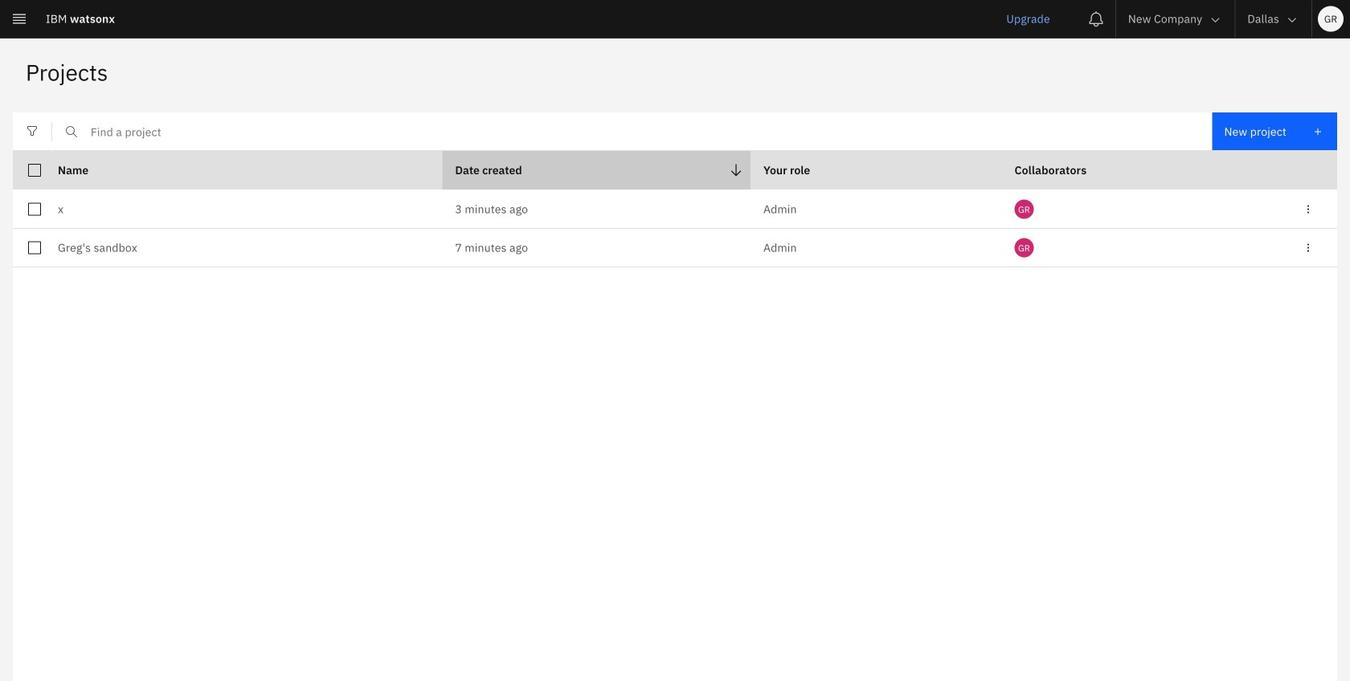 Task type: vqa. For each thing, say whether or not it's contained in the screenshot.
Find collaborators TEXT BOX
no



Task type: describe. For each thing, give the bounding box(es) containing it.
selected project 899d65d3-7d56-4b43-95e3-de3df5985b5a element
[[26, 200, 42, 219]]

Find a project text field
[[52, 113, 1212, 151]]

arrow image
[[1209, 14, 1222, 26]]

notifications image
[[1088, 11, 1104, 27]]

projects list table toolbar element
[[13, 112, 1337, 152]]



Task type: locate. For each thing, give the bounding box(es) containing it.
none search field inside 'projects list table toolbar' element
[[52, 113, 1212, 151]]

open and close list of options image
[[1302, 203, 1315, 216]]

select all rows in the table element
[[26, 161, 42, 180]]

open and close list of options image
[[1302, 242, 1315, 254]]

arrow image
[[1286, 14, 1299, 26]]

selected project c51725da-0f5a-461c-aac5-92dc28a0a9f8 element
[[26, 238, 42, 258]]

None search field
[[52, 113, 1212, 151]]

global navigation element
[[0, 0, 1350, 682]]



